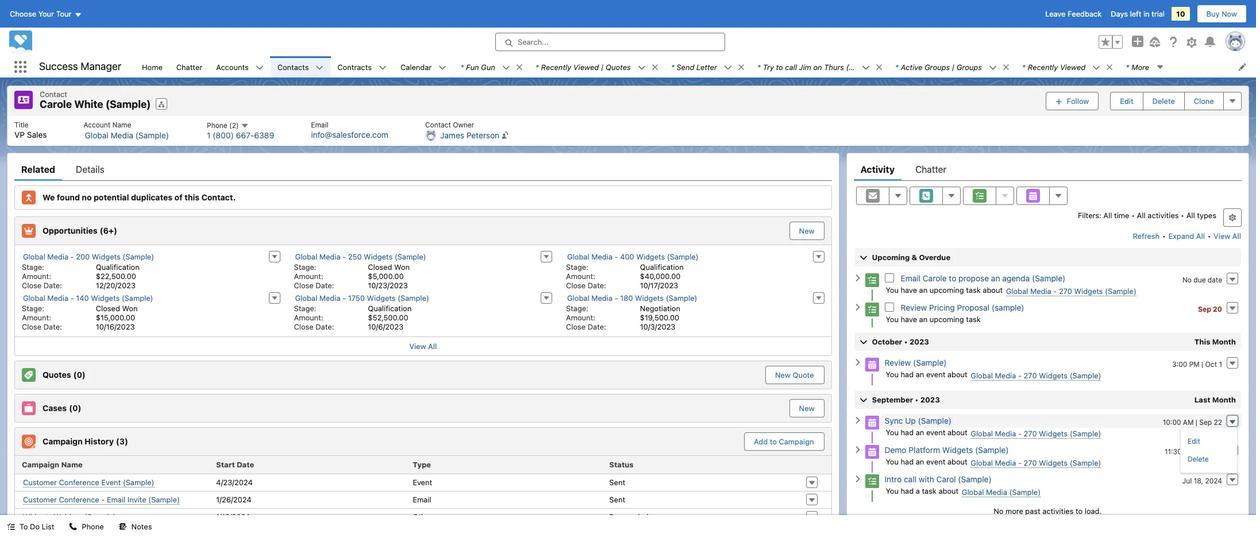 Task type: locate. For each thing, give the bounding box(es) containing it.
2 task image from the top
[[865, 475, 879, 488]]

upcoming inside you have an upcoming task about global media - 270 widgets (sample)
[[930, 285, 964, 295]]

$5,000.00
[[368, 272, 404, 281]]

(sample) inside global media - 400 widgets (sample) link
[[667, 252, 699, 261]]

campaign up action element
[[779, 437, 814, 446]]

won for $15,000.00
[[122, 304, 138, 313]]

0 horizontal spatial closed
[[96, 304, 120, 313]]

stage: for global media - 180 widgets (sample)
[[566, 304, 588, 313]]

global inside 'global media - 200 widgets (sample)' link
[[23, 252, 45, 261]]

review up you have an upcoming task
[[901, 303, 927, 312]]

0 horizontal spatial carole
[[40, 98, 72, 110]]

closed won amount: for 250
[[294, 262, 410, 281]]

campaign history element
[[14, 427, 832, 538]]

view all link down types
[[1213, 227, 1242, 245]]

date: for $22,500.00 close date:
[[44, 281, 62, 290]]

qualification up 10/6/2023
[[368, 304, 412, 313]]

october
[[872, 337, 902, 346]]

phone for phone
[[82, 522, 104, 532]]

1 horizontal spatial quotes
[[606, 62, 631, 72]]

0 vertical spatial customer
[[23, 478, 57, 487]]

tab list containing related
[[14, 158, 832, 181]]

more
[[1132, 62, 1150, 72]]

0 vertical spatial upcoming
[[930, 285, 964, 295]]

1 tab list from the left
[[14, 158, 832, 181]]

date: inside $5,000.00 close date:
[[316, 281, 334, 290]]

1 sent from the top
[[609, 478, 625, 487]]

email for email
[[413, 495, 431, 505]]

global media - 250 widgets (sample) element
[[287, 250, 559, 291]]

1 vertical spatial no
[[994, 507, 1004, 516]]

event down demo platform widgets (sample) link
[[926, 457, 946, 466]]

name inside campaign history 'element'
[[61, 460, 83, 470]]

you inside you had a task about global media (sample)
[[886, 486, 899, 496]]

no for no more past activities to load.
[[994, 507, 1004, 516]]

chatter link right activity link
[[915, 158, 947, 181]]

qualification inside global media - 400 widgets (sample) element
[[640, 262, 684, 272]]

contact down success
[[40, 90, 67, 99]]

qualification amount: inside the global media - 200 widgets (sample) element
[[22, 262, 139, 281]]

180
[[620, 293, 633, 303]]

0 vertical spatial phone
[[207, 121, 227, 130]]

0 horizontal spatial closed won amount:
[[22, 304, 138, 322]]

opportunities image
[[22, 224, 36, 238]]

2 vertical spatial sep
[[1200, 447, 1213, 456]]

status element
[[605, 456, 801, 474]]

1 horizontal spatial qualification
[[368, 304, 412, 313]]

1 vertical spatial task image
[[865, 475, 879, 488]]

have down upcoming & overdue at the top of page
[[901, 285, 917, 295]]

(sample) inside "account name global media (sample)"
[[135, 130, 169, 140]]

event
[[101, 478, 121, 487], [413, 478, 432, 487]]

had
[[901, 370, 914, 379], [901, 428, 914, 437], [901, 457, 914, 466], [901, 486, 914, 496]]

0 vertical spatial sent
[[609, 478, 625, 487]]

5 * from the left
[[895, 62, 899, 72]]

global inside you have an upcoming task about global media - 270 widgets (sample)
[[1006, 286, 1028, 296]]

recently up the follow button
[[1028, 62, 1058, 72]]

intro
[[885, 474, 902, 484]]

global media (sample) link down account on the left top of page
[[85, 130, 169, 141]]

no left more
[[994, 507, 1004, 516]]

month right last
[[1212, 395, 1236, 404]]

closed up 10/23/2023 at the bottom of page
[[368, 262, 392, 272]]

to right "try"
[[776, 62, 783, 72]]

1 horizontal spatial 1
[[1219, 360, 1222, 369]]

2 upcoming from the top
[[930, 315, 964, 324]]

0 horizontal spatial 1
[[207, 131, 211, 140]]

- inside global media - 140 widgets (sample) link
[[70, 293, 74, 303]]

quotes inside related tab panel
[[43, 370, 71, 380]]

event up demo platform widgets (sample) link
[[926, 428, 946, 437]]

campaign for campaign name
[[22, 460, 59, 470]]

no
[[1183, 276, 1192, 284], [994, 507, 1004, 516]]

1 vertical spatial (0)
[[69, 403, 81, 413]]

1 horizontal spatial no
[[1183, 276, 1192, 284]]

0 vertical spatial closed won amount:
[[294, 262, 410, 281]]

an for no due date
[[919, 285, 928, 295]]

close for $5,000.00 close date:
[[294, 281, 314, 290]]

1 vertical spatial carole
[[923, 273, 947, 283]]

- inside 'global media - 200 widgets (sample)' link
[[70, 252, 74, 261]]

you for jul
[[886, 486, 899, 496]]

had down demo
[[901, 457, 914, 466]]

call up a
[[904, 474, 917, 484]]

closed up 10/16/2023 on the left bottom of page
[[96, 304, 120, 313]]

contracts
[[338, 62, 372, 72]]

(sample) inside global media - 1750 widgets (sample) link
[[398, 293, 429, 303]]

up
[[905, 416, 916, 426]]

opportunities (6+)
[[43, 226, 117, 235]]

buy now
[[1207, 9, 1237, 18]]

(sample) inside 'global media - 200 widgets (sample)' link
[[123, 252, 154, 261]]

0 vertical spatial have
[[901, 285, 917, 295]]

date: inside $40,000.00 close date:
[[588, 281, 606, 290]]

0 horizontal spatial view all link
[[15, 336, 831, 355]]

sent for email
[[609, 495, 625, 505]]

review for review pricing proposal (sample)
[[901, 303, 927, 312]]

0 horizontal spatial groups
[[925, 62, 950, 72]]

| down search... "button"
[[601, 62, 604, 72]]

1 vertical spatial activities
[[1043, 507, 1074, 516]]

task image left intro
[[865, 475, 879, 488]]

0 horizontal spatial global media (sample) link
[[85, 130, 169, 141]]

task image
[[865, 273, 879, 287], [865, 475, 879, 488]]

event for up
[[926, 428, 946, 437]]

this
[[1195, 337, 1211, 346]]

1/12/2024
[[216, 513, 250, 522]]

1 horizontal spatial phone
[[207, 121, 227, 130]]

follow button
[[1046, 92, 1099, 110]]

1 vertical spatial closed
[[96, 304, 120, 313]]

0 vertical spatial global media (sample) link
[[85, 130, 169, 141]]

no left 'due'
[[1183, 276, 1192, 284]]

quotes down search... "button"
[[606, 62, 631, 72]]

2 viewed from the left
[[1060, 62, 1086, 72]]

2 tab list from the left
[[854, 158, 1242, 181]]

1 event from the top
[[926, 370, 946, 379]]

2 vertical spatial you had an event about global media - 270 widgets (sample)
[[886, 457, 1101, 468]]

stage: inside global media - 180 widgets (sample) element
[[566, 304, 588, 313]]

calendar list item
[[394, 56, 454, 78]]

activities up refresh
[[1148, 211, 1179, 220]]

upcoming for you have an upcoming task
[[930, 315, 964, 324]]

phone button
[[62, 515, 111, 538]]

1 vertical spatial global media (sample) link
[[962, 488, 1041, 497]]

new for (6+)
[[799, 226, 815, 235]]

2 conference from the top
[[59, 495, 99, 504]]

review pricing proposal (sample)
[[901, 303, 1024, 312]]

0 vertical spatial carole
[[40, 98, 72, 110]]

widgets inside 'element'
[[367, 293, 396, 303]]

chatter link for activity link
[[915, 158, 947, 181]]

you down intro
[[886, 486, 899, 496]]

1 vertical spatial call
[[904, 474, 917, 484]]

0 vertical spatial month
[[1212, 337, 1236, 346]]

1 vertical spatial chatter
[[915, 164, 947, 174]]

0 horizontal spatial chatter
[[176, 62, 202, 72]]

- inside global media - 1750 widgets (sample) link
[[343, 293, 346, 303]]

0 vertical spatial won
[[394, 262, 410, 272]]

$40,000.00
[[640, 272, 681, 281]]

0 horizontal spatial qualification
[[96, 262, 139, 272]]

you up september
[[886, 370, 899, 379]]

1 vertical spatial you had an event about global media - 270 widgets (sample)
[[886, 428, 1101, 438]]

1 horizontal spatial groups
[[957, 62, 982, 72]]

try
[[763, 62, 774, 72]]

contact
[[40, 90, 67, 99], [425, 120, 451, 129]]

upcoming up pricing
[[930, 285, 964, 295]]

1 vertical spatial sep
[[1200, 418, 1212, 427]]

global inside global media - 180 widgets (sample) link
[[567, 293, 589, 303]]

qualification for $40,000.00 close date:
[[640, 262, 684, 272]]

amount: down opportunities icon
[[22, 272, 51, 281]]

customer conference event (sample)
[[23, 478, 154, 487]]

0 vertical spatial list
[[135, 56, 1256, 78]]

amount: inside global media - 1750 widgets (sample) 'element'
[[294, 313, 323, 322]]

close inside $40,000.00 close date:
[[566, 281, 586, 290]]

view all link down global media - 1750 widgets (sample) 'element' at the bottom of page
[[15, 336, 831, 355]]

global media (sample) link up more
[[962, 488, 1041, 497]]

text default image
[[737, 63, 745, 71], [1156, 63, 1164, 71], [256, 64, 264, 72], [379, 64, 387, 72], [439, 64, 447, 72], [502, 64, 510, 72], [638, 64, 646, 72], [862, 64, 870, 72], [241, 122, 249, 130], [854, 274, 862, 282], [854, 303, 862, 312], [854, 446, 862, 454], [854, 475, 862, 483], [119, 523, 127, 531]]

1 left (800)
[[207, 131, 211, 140]]

3 you from the top
[[886, 370, 899, 379]]

$19,500.00 close date:
[[566, 313, 679, 331]]

1 month from the top
[[1212, 337, 1236, 346]]

0 vertical spatial name
[[112, 120, 131, 129]]

james
[[440, 130, 464, 140]]

0 horizontal spatial phone
[[82, 522, 104, 532]]

• right october
[[904, 337, 908, 346]]

viewed up the follow button
[[1060, 62, 1086, 72]]

a
[[916, 486, 920, 496]]

customer up to do list
[[23, 495, 57, 504]]

list
[[135, 56, 1256, 78], [7, 116, 1249, 146]]

stage: down $5,000.00 close date:
[[294, 304, 316, 313]]

date: down global media - 180 widgets (sample) link
[[588, 322, 606, 331]]

0 vertical spatial review
[[901, 303, 927, 312]]

demo
[[885, 445, 907, 455]]

details link
[[76, 158, 104, 181]]

conference
[[59, 478, 99, 487], [59, 495, 99, 504]]

sep
[[1198, 305, 1211, 313], [1200, 418, 1212, 427], [1200, 447, 1213, 456]]

0 horizontal spatial qualification amount:
[[22, 262, 139, 281]]

sent down status
[[609, 478, 625, 487]]

group
[[1099, 35, 1123, 49]]

this
[[185, 192, 199, 202]]

0 vertical spatial you had an event about global media - 270 widgets (sample)
[[886, 370, 1101, 380]]

widgets inside campaign history 'element'
[[23, 512, 52, 522]]

qualification for $52,500.00 close date:
[[368, 304, 412, 313]]

pm
[[1189, 360, 1200, 369]]

1 vertical spatial sent
[[609, 495, 625, 505]]

0 vertical spatial (0)
[[73, 370, 86, 380]]

event down 'review (sample)' link
[[926, 370, 946, 379]]

2023 up review (sample)
[[910, 337, 929, 346]]

action element
[[801, 456, 831, 474]]

about inside you had a task about global media (sample)
[[939, 486, 959, 496]]

2 you had an event about global media - 270 widgets (sample) from the top
[[886, 428, 1101, 438]]

(0) right 'cases'
[[69, 403, 81, 413]]

email up 'info@salesforce.com'
[[311, 120, 328, 129]]

leave feedback
[[1045, 9, 1102, 18]]

quotes right quotes image
[[43, 370, 71, 380]]

with
[[919, 474, 934, 484]]

2 new button from the top
[[789, 399, 824, 418]]

1 horizontal spatial qualification amount:
[[294, 304, 412, 322]]

stage: down $40,000.00 close date:
[[566, 304, 588, 313]]

amount: for global media - 200 widgets (sample)
[[22, 272, 51, 281]]

task inside you had a task about global media (sample)
[[922, 486, 937, 496]]

edit
[[1120, 96, 1134, 106]]

qualification amount: down 400
[[566, 262, 684, 281]]

carole down "overdue"
[[923, 273, 947, 283]]

you down demo
[[886, 457, 899, 466]]

stage: inside "global media - 250 widgets (sample)" element
[[294, 262, 316, 272]]

start date
[[216, 460, 254, 470]]

stage: inside global media - 1750 widgets (sample) 'element'
[[294, 304, 316, 313]]

date: inside $52,500.00 close date:
[[316, 322, 334, 331]]

you for 10:00
[[886, 428, 899, 437]]

0 horizontal spatial no
[[994, 507, 1004, 516]]

date: down global media - 140 widgets (sample) link
[[44, 322, 62, 331]]

(sample) inside you had a task about global media (sample)
[[1009, 488, 1041, 497]]

1 horizontal spatial tab list
[[854, 158, 1242, 181]]

- inside global media - 180 widgets (sample) link
[[615, 293, 618, 303]]

stage: for global media - 1750 widgets (sample)
[[294, 304, 316, 313]]

text default image
[[515, 63, 523, 71], [651, 63, 659, 71], [875, 63, 883, 71], [1002, 63, 1010, 71], [1106, 63, 1114, 71], [316, 64, 324, 72], [724, 64, 732, 72], [989, 64, 997, 72], [1093, 64, 1101, 72], [854, 359, 862, 367], [854, 417, 862, 425], [7, 523, 15, 531], [69, 523, 77, 531]]

event for platform
[[926, 457, 946, 466]]

sep left 14
[[1200, 447, 1213, 456]]

- inside the 'customer conference - email invite (sample)' link
[[101, 495, 105, 504]]

review down october  •  2023
[[885, 358, 911, 368]]

event image for review
[[865, 358, 879, 372]]

1 vertical spatial 2023
[[921, 395, 940, 404]]

oct
[[1205, 360, 1217, 369]]

an for 11:30 am | sep 14
[[916, 457, 924, 466]]

0 vertical spatial chatter
[[176, 62, 202, 72]]

1 horizontal spatial view
[[1214, 231, 1231, 241]]

review (sample)
[[885, 358, 947, 368]]

closed inside global media - 140 widgets (sample) element
[[96, 304, 120, 313]]

0 horizontal spatial chatter link
[[169, 56, 209, 78]]

- inside global media - 250 widgets (sample) link
[[343, 252, 346, 261]]

date: up global media - 1750 widgets (sample)
[[316, 281, 334, 290]]

email up other
[[413, 495, 431, 505]]

qualification inside the global media - 200 widgets (sample) element
[[96, 262, 139, 272]]

0 vertical spatial closed
[[368, 262, 392, 272]]

4 you from the top
[[886, 428, 899, 437]]

6 you from the top
[[886, 486, 899, 496]]

2 * from the left
[[535, 62, 539, 72]]

cases (0)
[[43, 403, 81, 413]]

qualification for $22,500.00 close date:
[[96, 262, 139, 272]]

event image
[[865, 416, 879, 430]]

global media - 400 widgets (sample) element
[[559, 250, 831, 291]]

contact image
[[14, 91, 33, 109]]

phone up (800)
[[207, 121, 227, 130]]

info@salesforce.com
[[311, 130, 388, 139]]

1 vertical spatial list
[[7, 116, 1249, 146]]

1 vertical spatial review
[[885, 358, 911, 368]]

have for you have an upcoming task
[[901, 315, 917, 324]]

list containing vp sales
[[7, 116, 1249, 146]]

task image
[[865, 303, 879, 316]]

campaign down campaign history (3)
[[22, 460, 59, 470]]

date: inside $19,500.00 close date:
[[588, 322, 606, 331]]

media inside you have an upcoming task about global media - 270 widgets (sample)
[[1030, 286, 1052, 296]]

1 you from the top
[[886, 285, 899, 295]]

3 event from the top
[[926, 457, 946, 466]]

global media - 250 widgets (sample) link
[[295, 252, 426, 262]]

2 event image from the top
[[865, 445, 879, 459]]

0 horizontal spatial quotes
[[43, 370, 71, 380]]

won inside global media - 140 widgets (sample) element
[[122, 304, 138, 313]]

7 * from the left
[[1126, 62, 1129, 72]]

new
[[799, 226, 815, 235], [775, 370, 791, 380], [799, 404, 815, 413]]

no more past activities to load.
[[994, 507, 1102, 516]]

platform
[[909, 445, 940, 455]]

1 upcoming from the top
[[930, 285, 964, 295]]

1 had from the top
[[901, 370, 914, 379]]

review pricing proposal (sample) link
[[901, 303, 1024, 312]]

review for review (sample)
[[885, 358, 911, 368]]

date: inside $15,000.00 close date:
[[44, 322, 62, 331]]

0 vertical spatial task
[[966, 285, 981, 295]]

2 horizontal spatial qualification amount:
[[566, 262, 684, 281]]

0 vertical spatial call
[[785, 62, 797, 72]]

closed won amount: inside "global media - 250 widgets (sample)" element
[[294, 262, 410, 281]]

1 vertical spatial view
[[409, 342, 426, 351]]

3 you had an event about global media - 270 widgets (sample) from the top
[[886, 457, 1101, 468]]

400
[[620, 252, 634, 261]]

qualification up 12/20/2023
[[96, 262, 139, 272]]

| right active
[[952, 62, 955, 72]]

amount: inside the global media - 200 widgets (sample) element
[[22, 272, 51, 281]]

amount: down $5,000.00 close date:
[[294, 313, 323, 322]]

1 vertical spatial name
[[61, 460, 83, 470]]

contracts link
[[331, 56, 379, 78]]

sent up responded at the bottom of page
[[609, 495, 625, 505]]

carole white (sample)
[[40, 98, 151, 110]]

chatter link right home on the left
[[169, 56, 209, 78]]

an up you have an upcoming task
[[919, 285, 928, 295]]

(0) up cases (0)
[[73, 370, 86, 380]]

0 vertical spatial new button
[[789, 222, 824, 240]]

0 vertical spatial new
[[799, 226, 815, 235]]

0 horizontal spatial contact
[[40, 90, 67, 99]]

to left 'load.'
[[1076, 507, 1083, 516]]

3 had from the top
[[901, 457, 914, 466]]

1 right oct
[[1219, 360, 1222, 369]]

list containing home
[[135, 56, 1256, 78]]

0 horizontal spatial viewed
[[573, 62, 599, 72]]

global media - 200 widgets (sample)
[[23, 252, 154, 261]]

2 month from the top
[[1212, 395, 1236, 404]]

2023 up the sync up (sample) 'link'
[[921, 395, 940, 404]]

closed won amount: inside global media - 140 widgets (sample) element
[[22, 304, 138, 322]]

close inside $52,500.00 close date:
[[294, 322, 314, 331]]

won up 10/16/2023 on the left bottom of page
[[122, 304, 138, 313]]

email info@salesforce.com
[[311, 120, 388, 139]]

1 horizontal spatial global media (sample) link
[[962, 488, 1041, 497]]

text default image inside phone (2) popup button
[[241, 122, 249, 130]]

new button for opportunities (6+)
[[789, 222, 824, 240]]

global inside global media - 250 widgets (sample) link
[[295, 252, 317, 261]]

stage: down global media - 400 widgets (sample) link
[[566, 262, 588, 272]]

4 had from the top
[[901, 486, 914, 496]]

event down campaign name element
[[101, 478, 121, 487]]

1 horizontal spatial won
[[394, 262, 410, 272]]

no due date
[[1183, 276, 1222, 284]]

(sample) inside global media - 180 widgets (sample) link
[[666, 293, 697, 303]]

sync up (sample) link
[[885, 416, 952, 426]]

you inside you have an upcoming task about global media - 270 widgets (sample)
[[886, 285, 899, 295]]

2 vertical spatial task
[[922, 486, 937, 496]]

amount: down global media - 180 widgets (sample) link
[[566, 313, 595, 322]]

close
[[22, 281, 41, 290], [294, 281, 314, 290], [566, 281, 586, 290], [22, 322, 41, 331], [294, 322, 314, 331], [566, 322, 586, 331]]

conference for -
[[59, 495, 99, 504]]

stage: inside global media - 400 widgets (sample) element
[[566, 262, 588, 272]]

list for home link
[[7, 116, 1249, 146]]

2 recently from the left
[[1028, 62, 1058, 72]]

2 event from the top
[[926, 428, 946, 437]]

all right time
[[1137, 211, 1146, 220]]

list item
[[454, 56, 529, 78], [529, 56, 664, 78], [664, 56, 750, 78], [750, 56, 888, 78], [888, 56, 1015, 78], [1015, 56, 1119, 78]]

about for up
[[948, 428, 968, 437]]

global inside global media - 1750 widgets (sample) link
[[295, 293, 317, 303]]

event image down october
[[865, 358, 879, 372]]

1 horizontal spatial name
[[112, 120, 131, 129]]

no more past activities to load. status
[[854, 507, 1242, 516]]

1 task image from the top
[[865, 273, 879, 287]]

2 have from the top
[[901, 315, 917, 324]]

(0) for cases (0)
[[69, 403, 81, 413]]

* for * more
[[1126, 62, 1129, 72]]

you had an event about global media - 270 widgets (sample) for widgets
[[886, 457, 1101, 468]]

add
[[754, 437, 768, 446]]

4 * from the left
[[757, 62, 761, 72]]

* for * fun gun
[[460, 62, 464, 72]]

(sample) inside global media - 250 widgets (sample) link
[[395, 252, 426, 261]]

1 horizontal spatial contact
[[425, 120, 451, 129]]

phone inside button
[[82, 522, 104, 532]]

2023 for october  •  2023
[[910, 337, 929, 346]]

0 vertical spatial event image
[[865, 358, 879, 372]]

days
[[1111, 9, 1128, 18]]

email inside the 'customer conference - email invite (sample)' link
[[107, 495, 125, 504]]

closed inside "global media - 250 widgets (sample)" element
[[368, 262, 392, 272]]

an for 3:00 pm | oct 1
[[916, 370, 924, 379]]

won inside "global media - 250 widgets (sample)" element
[[394, 262, 410, 272]]

all right expand all button
[[1233, 231, 1241, 241]]

recently for recently viewed | quotes
[[541, 62, 571, 72]]

* for * send letter
[[671, 62, 674, 72]]

you down sync
[[886, 428, 899, 437]]

to right add
[[770, 437, 777, 446]]

review
[[901, 303, 927, 312], [885, 358, 911, 368]]

have
[[901, 285, 917, 295], [901, 315, 917, 324]]

all right expand
[[1196, 231, 1205, 241]]

global inside global media - 140 widgets (sample) link
[[23, 293, 45, 303]]

0 horizontal spatial recently
[[541, 62, 571, 72]]

you had an event about global media - 270 widgets (sample)
[[886, 370, 1101, 380], [886, 428, 1101, 438], [886, 457, 1101, 468]]

event image for demo
[[865, 445, 879, 459]]

2 sent from the top
[[609, 495, 625, 505]]

close inside $15,000.00 close date:
[[22, 322, 41, 331]]

demo platform widgets (sample)
[[885, 445, 1009, 455]]

0 vertical spatial event
[[926, 370, 946, 379]]

1 (800) 667-6389
[[207, 131, 274, 140]]

1 horizontal spatial chatter
[[915, 164, 947, 174]]

manager
[[81, 60, 121, 73]]

an inside you have an upcoming task about global media - 270 widgets (sample)
[[919, 285, 928, 295]]

amount: inside global media - 400 widgets (sample) element
[[566, 272, 595, 281]]

1 viewed from the left
[[573, 62, 599, 72]]

1 recently from the left
[[541, 62, 571, 72]]

an
[[991, 273, 1000, 283], [919, 285, 928, 295], [919, 315, 928, 324], [916, 370, 924, 379], [916, 428, 924, 437], [916, 457, 924, 466]]

3 list item from the left
[[664, 56, 750, 78]]

upcoming down pricing
[[930, 315, 964, 324]]

carole
[[40, 98, 72, 110], [923, 273, 947, 283]]

stage: for global media - 200 widgets (sample)
[[22, 262, 44, 272]]

-
[[70, 252, 74, 261], [343, 252, 346, 261], [615, 252, 618, 261], [1054, 286, 1057, 296], [70, 293, 74, 303], [343, 293, 346, 303], [615, 293, 618, 303], [1018, 371, 1022, 380], [1018, 429, 1022, 438], [1018, 458, 1022, 468], [101, 495, 105, 504]]

2 customer from the top
[[23, 495, 57, 504]]

jim
[[799, 62, 811, 72]]

stage: down opportunities icon
[[22, 262, 44, 272]]

0 vertical spatial no
[[1183, 276, 1192, 284]]

amount: down global media - 140 widgets (sample) link
[[22, 313, 51, 322]]

won up 10/23/2023 at the bottom of page
[[394, 262, 410, 272]]

viewed down search... "button"
[[573, 62, 599, 72]]

new button for cases (0)
[[789, 399, 824, 418]]

proposal
[[957, 303, 990, 312]]

closed won amount: down 250
[[294, 262, 410, 281]]

found
[[57, 192, 80, 202]]

email left invite at the left bottom
[[107, 495, 125, 504]]

1 horizontal spatial chatter link
[[915, 158, 947, 181]]

sep left '22'
[[1200, 418, 1212, 427]]

phone inside popup button
[[207, 121, 227, 130]]

• left expand
[[1162, 231, 1166, 241]]

6 * from the left
[[1022, 62, 1026, 72]]

contact for contact owner
[[425, 120, 451, 129]]

global media - 200 widgets (sample) element
[[15, 250, 287, 291]]

1 vertical spatial closed won amount:
[[22, 304, 138, 322]]

qualification amount: inside global media - 1750 widgets (sample) 'element'
[[294, 304, 412, 322]]

qualification amount: for 200
[[22, 262, 139, 281]]

date: up the global media - 180 widgets (sample)
[[588, 281, 606, 290]]

10/16/2023
[[96, 322, 135, 331]]

0 vertical spatial task image
[[865, 273, 879, 287]]

contracts list item
[[331, 56, 394, 78]]

calendar
[[401, 62, 432, 72]]

1 vertical spatial event
[[926, 428, 946, 437]]

had for review
[[901, 370, 914, 379]]

date: inside $22,500.00 close date:
[[44, 281, 62, 290]]

text default image inside the accounts list item
[[256, 64, 264, 72]]

1 vertical spatial have
[[901, 315, 917, 324]]

2 had from the top
[[901, 428, 914, 437]]

1 have from the top
[[901, 285, 917, 295]]

notes
[[131, 522, 152, 532]]

14
[[1215, 447, 1222, 456]]

am for demo platform widgets (sample)
[[1184, 447, 1195, 456]]

chatter link for home link
[[169, 56, 209, 78]]

close inside $5,000.00 close date:
[[294, 281, 314, 290]]

| for sync up (sample)
[[1196, 418, 1198, 427]]

qualification inside global media - 1750 widgets (sample) 'element'
[[368, 304, 412, 313]]

1 horizontal spatial activities
[[1148, 211, 1179, 220]]

0 vertical spatial view all link
[[1213, 227, 1242, 245]]

5 you from the top
[[886, 457, 899, 466]]

1 event image from the top
[[865, 358, 879, 372]]

month right the this
[[1212, 337, 1236, 346]]

| left '22'
[[1196, 418, 1198, 427]]

upcoming & overdue
[[872, 253, 951, 262]]

amount: inside negotiation amount:
[[566, 313, 595, 322]]

stage: down global media - 250 widgets (sample) link
[[294, 262, 316, 272]]

email inside email info@salesforce.com
[[311, 120, 328, 129]]

stage: for global media - 250 widgets (sample)
[[294, 262, 316, 272]]

0 horizontal spatial name
[[61, 460, 83, 470]]

you right task image
[[886, 315, 899, 324]]

* for * try to call jim on thurs (sample)
[[757, 62, 761, 72]]

stage: inside global media - 140 widgets (sample) element
[[22, 304, 44, 313]]

1 vertical spatial contact
[[425, 120, 451, 129]]

1 vertical spatial chatter link
[[915, 158, 947, 181]]

1 vertical spatial upcoming
[[930, 315, 964, 324]]

1 vertical spatial view all link
[[15, 336, 831, 355]]

amount: down global media - 250 widgets (sample) link
[[294, 272, 323, 281]]

event image
[[865, 358, 879, 372], [865, 445, 879, 459]]

stage: inside the global media - 200 widgets (sample) element
[[22, 262, 44, 272]]

- inside global media - 400 widgets (sample) link
[[615, 252, 618, 261]]

0 vertical spatial 2023
[[910, 337, 929, 346]]

text default image inside the contacts list item
[[316, 64, 324, 72]]

0 vertical spatial 1
[[207, 131, 211, 140]]

task inside you have an upcoming task about global media - 270 widgets (sample)
[[966, 285, 981, 295]]

1 horizontal spatial viewed
[[1060, 62, 1086, 72]]

stage: down $22,500.00 close date:
[[22, 304, 44, 313]]

amount: for global media - 180 widgets (sample)
[[566, 313, 595, 322]]

qualification amount: inside global media - 400 widgets (sample) element
[[566, 262, 684, 281]]

contact up james
[[425, 120, 451, 129]]

12/20/2023
[[96, 281, 136, 290]]

global media - 140 widgets (sample) link
[[23, 293, 153, 303]]

customer conference - email invite (sample) link
[[23, 495, 180, 505]]

home
[[142, 62, 163, 72]]

0 vertical spatial am
[[1183, 418, 1194, 427]]

email down upcoming & overdue at the top of page
[[901, 273, 921, 283]]

view down global media - 1750 widgets (sample) 'element' at the bottom of page
[[409, 342, 426, 351]]

phone (2)
[[207, 121, 241, 130]]

close for $19,500.00 close date:
[[566, 322, 586, 331]]

sync
[[885, 416, 903, 426]]

2 vertical spatial new
[[799, 404, 815, 413]]

past
[[1025, 507, 1041, 516]]

global media (sample) link for (sample)
[[85, 130, 169, 141]]

global inside global media - 400 widgets (sample) link
[[567, 252, 589, 261]]

3 * from the left
[[671, 62, 674, 72]]

0 vertical spatial chatter link
[[169, 56, 209, 78]]

view all link
[[1213, 227, 1242, 245], [15, 336, 831, 355]]

1 customer from the top
[[23, 478, 57, 487]]

| for review (sample)
[[1202, 360, 1204, 369]]

september  •  2023
[[872, 395, 940, 404]]

webinar
[[54, 512, 82, 522]]

1 you had an event about global media - 270 widgets (sample) from the top
[[886, 370, 1101, 380]]

tab list
[[14, 158, 832, 181], [854, 158, 1242, 181]]

* for * active groups | groups
[[895, 62, 899, 72]]

close inside $22,500.00 close date:
[[22, 281, 41, 290]]

(sample) inside customer conference event (sample) link
[[123, 478, 154, 487]]

accounts list item
[[209, 56, 271, 78]]

name inside "account name global media (sample)"
[[112, 120, 131, 129]]

1 horizontal spatial call
[[904, 474, 917, 484]]

am
[[1183, 418, 1194, 427], [1184, 447, 1195, 456]]

view all
[[409, 342, 437, 351]]

(800)
[[213, 131, 234, 140]]

cases
[[43, 403, 67, 413]]

1 * from the left
[[460, 62, 464, 72]]

1 new button from the top
[[789, 222, 824, 240]]

negotiation amount:
[[566, 304, 680, 322]]

chatter right home link
[[176, 62, 202, 72]]

1 conference from the top
[[59, 478, 99, 487]]

refresh • expand all • view all
[[1133, 231, 1241, 241]]

all left time
[[1104, 211, 1112, 220]]



Task type: vqa. For each thing, say whether or not it's contained in the screenshot.


Task type: describe. For each thing, give the bounding box(es) containing it.
0 horizontal spatial event
[[101, 478, 121, 487]]

sep 20
[[1198, 305, 1222, 313]]

0 horizontal spatial activities
[[1043, 507, 1074, 516]]

1 horizontal spatial carole
[[923, 273, 947, 283]]

an for 10:00 am | sep 22
[[916, 428, 924, 437]]

(sample) inside global media - 140 widgets (sample) link
[[122, 293, 153, 303]]

to
[[20, 522, 28, 532]]

new for (0)
[[799, 404, 815, 413]]

date: for $19,500.00 close date:
[[588, 322, 606, 331]]

text default image inside to do list button
[[7, 523, 15, 531]]

this month
[[1195, 337, 1236, 346]]

(2)
[[229, 121, 239, 130]]

an up october  •  2023
[[919, 315, 928, 324]]

11:30 am | sep 14
[[1165, 447, 1222, 456]]

start date element
[[212, 456, 408, 474]]

activity link
[[861, 158, 895, 181]]

widgets inside you have an upcoming task about global media - 270 widgets (sample)
[[1074, 286, 1103, 296]]

you for no
[[886, 285, 899, 295]]

$22,500.00 close date:
[[22, 272, 136, 290]]

text default image inside phone button
[[69, 523, 77, 531]]

email carole to propose an agenda (sample)
[[901, 273, 1066, 283]]

sep for sync up (sample)
[[1200, 418, 1212, 427]]

task for you have an upcoming task
[[966, 315, 981, 324]]

call inside list item
[[785, 62, 797, 72]]

event for (sample)
[[926, 370, 946, 379]]

you had an event about global media - 270 widgets (sample) for (sample)
[[886, 428, 1101, 438]]

expand
[[1169, 231, 1194, 241]]

title vp sales
[[14, 120, 47, 139]]

- inside you have an upcoming task about global media - 270 widgets (sample)
[[1054, 286, 1057, 296]]

am for sync up (sample)
[[1183, 418, 1194, 427]]

10/6/2023
[[368, 322, 403, 331]]

global media - 180 widgets (sample)
[[567, 293, 697, 303]]

media inside "account name global media (sample)"
[[111, 130, 133, 140]]

270 for demo platform widgets (sample)
[[1024, 458, 1037, 468]]

2 groups from the left
[[957, 62, 982, 72]]

global media - 180 widgets (sample) element
[[559, 291, 831, 332]]

&
[[912, 253, 917, 262]]

qualification amount: for 400
[[566, 262, 684, 281]]

no for no due date
[[1183, 276, 1192, 284]]

4/23/2024
[[216, 478, 253, 487]]

viewed for * recently viewed
[[1060, 62, 1086, 72]]

about inside you have an upcoming task about global media - 270 widgets (sample)
[[983, 285, 1003, 295]]

6389
[[254, 131, 274, 140]]

fun
[[466, 62, 479, 72]]

jul 18, 2024
[[1183, 477, 1222, 485]]

contact owner
[[425, 120, 474, 129]]

| for demo platform widgets (sample)
[[1196, 447, 1198, 456]]

global media - 1750 widgets (sample) link
[[295, 293, 429, 303]]

quotes image
[[22, 368, 36, 382]]

calendar link
[[394, 56, 439, 78]]

2 you from the top
[[886, 315, 899, 324]]

propose
[[959, 273, 989, 283]]

3:00
[[1172, 360, 1187, 369]]

list for leave feedback 'link'
[[135, 56, 1256, 78]]

list
[[42, 522, 54, 532]]

buy
[[1207, 9, 1220, 18]]

• down types
[[1208, 231, 1211, 241]]

global media - 1750 widgets (sample) element
[[287, 291, 559, 332]]

add to campaign button
[[745, 433, 823, 450]]

new inside button
[[775, 370, 791, 380]]

related tab panel
[[14, 181, 832, 538]]

email for email carole to propose an agenda (sample)
[[901, 273, 921, 283]]

email for email info@salesforce.com
[[311, 120, 328, 129]]

we found no potential duplicates of this contact.
[[43, 192, 236, 202]]

global media - 270 widgets (sample) link for review (sample)
[[971, 371, 1101, 381]]

(sample) inside the 'customer conference - email invite (sample)' link
[[148, 495, 180, 504]]

success
[[39, 60, 78, 73]]

10:00
[[1163, 418, 1181, 427]]

media inside you had a task about global media (sample)
[[986, 488, 1007, 497]]

demo platform widgets (sample) link
[[885, 445, 1009, 455]]

close for $22,500.00 close date:
[[22, 281, 41, 290]]

amount: for global media - 1750 widgets (sample)
[[294, 313, 323, 322]]

270 for review (sample)
[[1024, 371, 1037, 380]]

closed for $15,000.00
[[96, 304, 120, 313]]

(sample) inside widgets webinar (sample) link
[[84, 512, 116, 522]]

qualification amount: for 1750
[[294, 304, 412, 322]]

about for platform
[[948, 457, 968, 466]]

customer conference - email invite (sample)
[[23, 495, 180, 504]]

global media - 270 widgets (sample) link for sync up (sample)
[[971, 429, 1101, 439]]

potential
[[94, 192, 129, 202]]

had for sync
[[901, 428, 914, 437]]

vp
[[14, 130, 25, 139]]

$15,000.00
[[96, 313, 135, 322]]

agenda
[[1002, 273, 1030, 283]]

global media - 250 widgets (sample)
[[295, 252, 426, 261]]

task image for you had a task about global media (sample)
[[865, 475, 879, 488]]

text default image inside contracts list item
[[379, 64, 387, 72]]

10
[[1176, 9, 1185, 18]]

0 vertical spatial sep
[[1198, 305, 1211, 313]]

270 for sync up (sample)
[[1024, 429, 1037, 438]]

in
[[1144, 9, 1150, 18]]

amount: inside "global media - 250 widgets (sample)" element
[[294, 272, 323, 281]]

• up expand
[[1181, 211, 1184, 220]]

close for $40,000.00 close date:
[[566, 281, 586, 290]]

• right time
[[1132, 211, 1135, 220]]

you for 11:30
[[886, 457, 899, 466]]

activity
[[861, 164, 895, 174]]

type element
[[408, 456, 605, 474]]

text default image inside notes button
[[119, 523, 127, 531]]

customer conference event (sample) link
[[23, 478, 154, 488]]

won for $5,000.00
[[394, 262, 410, 272]]

0 vertical spatial activities
[[1148, 211, 1179, 220]]

details
[[76, 164, 104, 174]]

2 list item from the left
[[529, 56, 664, 78]]

task for you have an upcoming task about global media - 270 widgets (sample)
[[966, 285, 981, 295]]

view inside related tab panel
[[409, 342, 426, 351]]

tour
[[56, 9, 72, 18]]

3:00 pm | oct 1
[[1172, 360, 1222, 369]]

10/17/2023
[[640, 281, 678, 290]]

1 horizontal spatial view all link
[[1213, 227, 1242, 245]]

270 inside you have an upcoming task about global media - 270 widgets (sample)
[[1059, 286, 1072, 296]]

1 groups from the left
[[925, 62, 950, 72]]

10/3/2023
[[640, 322, 676, 331]]

cases image
[[22, 401, 36, 415]]

$22,500.00
[[96, 272, 136, 281]]

recently for recently viewed
[[1028, 62, 1058, 72]]

had for demo
[[901, 457, 914, 466]]

viewed for * recently viewed | quotes
[[573, 62, 599, 72]]

phone for phone (2)
[[207, 121, 227, 130]]

name for campaign name
[[61, 460, 83, 470]]

• up the sync up (sample) 'link'
[[915, 395, 919, 404]]

widgets webinar (sample)
[[23, 512, 116, 522]]

(3)
[[116, 437, 128, 446]]

* more
[[1126, 62, 1150, 72]]

leave feedback link
[[1045, 9, 1102, 18]]

1 horizontal spatial event
[[413, 478, 432, 487]]

date: for $5,000.00 close date:
[[316, 281, 334, 290]]

text default image inside calendar list item
[[439, 64, 447, 72]]

campaign name element
[[15, 456, 212, 474]]

close for $15,000.00 close date:
[[22, 322, 41, 331]]

customer for customer conference - email invite (sample)
[[23, 495, 57, 504]]

conference for event
[[59, 478, 99, 487]]

stage: for global media - 140 widgets (sample)
[[22, 304, 44, 313]]

1 vertical spatial 1
[[1219, 360, 1222, 369]]

date
[[237, 460, 254, 470]]

amount: inside global media - 140 widgets (sample) element
[[22, 313, 51, 322]]

month for last month
[[1212, 395, 1236, 404]]

task image for you have an upcoming task about global media - 270 widgets (sample)
[[865, 273, 879, 287]]

(sample) inside you have an upcoming task about global media - 270 widgets (sample)
[[1105, 286, 1137, 296]]

name for account name global media (sample)
[[112, 120, 131, 129]]

to inside add to campaign button
[[770, 437, 777, 446]]

$15,000.00 close date:
[[22, 313, 135, 331]]

140
[[76, 293, 89, 303]]

you for 3:00
[[886, 370, 899, 379]]

to left propose
[[949, 273, 956, 283]]

you had a task about global media (sample)
[[886, 486, 1041, 497]]

250
[[348, 252, 362, 261]]

clone button
[[1184, 92, 1224, 110]]

customer for customer conference event (sample)
[[23, 478, 57, 487]]

(sample) inside list item
[[846, 62, 878, 72]]

intro call with carol (sample)
[[885, 474, 992, 484]]

accounts
[[216, 62, 249, 72]]

2024
[[1205, 477, 1222, 485]]

global inside "account name global media (sample)"
[[85, 130, 109, 140]]

6 list item from the left
[[1015, 56, 1119, 78]]

account
[[84, 120, 110, 129]]

have for you have an upcoming task about global media - 270 widgets (sample)
[[901, 285, 917, 295]]

accounts link
[[209, 56, 256, 78]]

clone
[[1194, 96, 1214, 106]]

1 list item from the left
[[454, 56, 529, 78]]

upcoming for you have an upcoming task about global media - 270 widgets (sample)
[[930, 285, 964, 295]]

1750
[[348, 293, 365, 303]]

contacts list item
[[271, 56, 331, 78]]

4 list item from the left
[[750, 56, 888, 78]]

had inside you had a task about global media (sample)
[[901, 486, 914, 496]]

last
[[1195, 395, 1211, 404]]

sep for demo platform widgets (sample)
[[1200, 447, 1213, 456]]

campaign name
[[22, 460, 83, 470]]

james peterson
[[440, 130, 500, 140]]

jul
[[1183, 477, 1192, 485]]

0 vertical spatial quotes
[[606, 62, 631, 72]]

global media (sample) link for about
[[962, 488, 1041, 497]]

letter
[[697, 62, 717, 72]]

negotiation
[[640, 304, 680, 313]]

global inside you had a task about global media (sample)
[[962, 488, 984, 497]]

$52,500.00
[[368, 313, 408, 322]]

5 list item from the left
[[888, 56, 1015, 78]]

september
[[872, 395, 913, 404]]

month for this month
[[1212, 337, 1236, 346]]

(0) for quotes (0)
[[73, 370, 86, 380]]

amount: for global media - 400 widgets (sample)
[[566, 272, 595, 281]]

all inside related tab panel
[[428, 342, 437, 351]]

closed for $5,000.00
[[368, 262, 392, 272]]

contact for contact
[[40, 90, 67, 99]]

buy now button
[[1197, 5, 1247, 23]]

phone (2) button
[[207, 121, 249, 130]]

* for * recently viewed
[[1022, 62, 1026, 72]]

tab list containing activity
[[854, 158, 1242, 181]]

global media - 140 widgets (sample) element
[[15, 291, 287, 332]]

media inside 'element'
[[319, 293, 341, 303]]

invite
[[127, 495, 146, 504]]

of
[[174, 192, 183, 202]]

all left types
[[1187, 211, 1195, 220]]

leave
[[1045, 9, 1066, 18]]

date
[[1208, 276, 1222, 284]]

* for * recently viewed | quotes
[[535, 62, 539, 72]]

date: for $52,500.00 close date:
[[316, 322, 334, 331]]

0 vertical spatial view
[[1214, 231, 1231, 241]]

campaign inside button
[[779, 437, 814, 446]]

2023 for september  •  2023
[[921, 395, 940, 404]]

sent for event
[[609, 478, 625, 487]]

* fun gun
[[460, 62, 495, 72]]

about for (sample)
[[948, 370, 968, 379]]

an up you have an upcoming task about global media - 270 widgets (sample)
[[991, 273, 1000, 283]]

global media - 200 widgets (sample) link
[[23, 252, 154, 262]]



